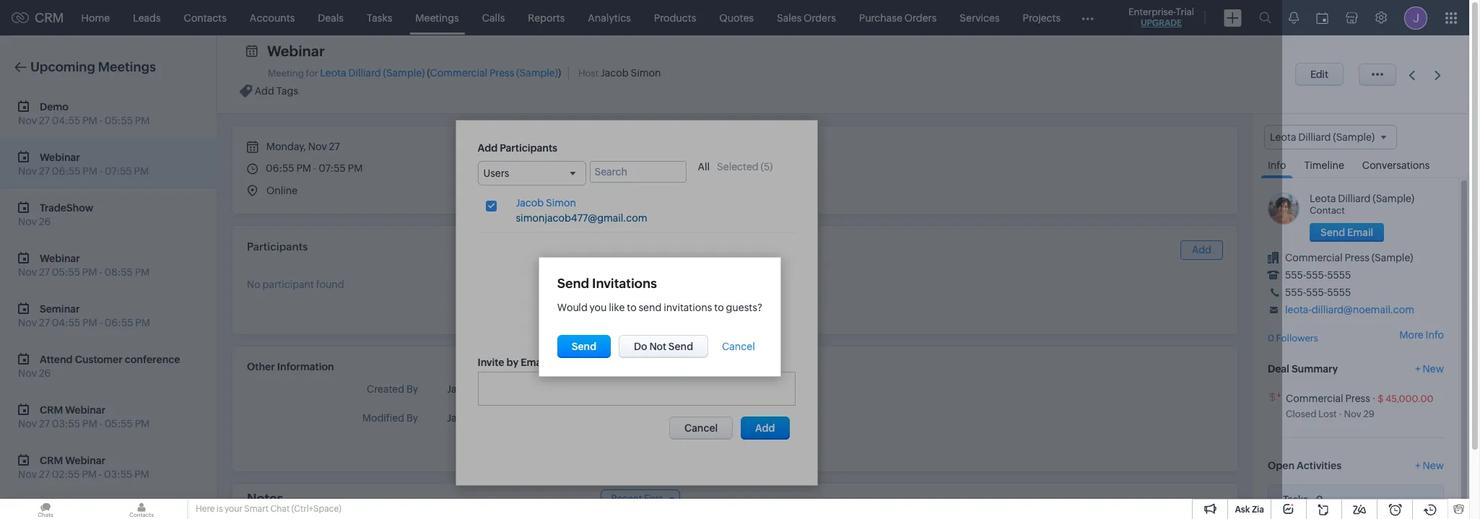 Task type: describe. For each thing, give the bounding box(es) containing it.
27 inside crm webinar nov 27 02:55 pm - 03:55 pm
[[39, 469, 50, 480]]

1 + from the top
[[1416, 363, 1421, 375]]

attend
[[40, 353, 73, 365]]

2 + from the top
[[1416, 460, 1421, 471]]

0 vertical spatial press
[[490, 67, 514, 79]]

:
[[591, 357, 594, 368]]

leota inside leota dilliard (sample) contact
[[1310, 193, 1336, 205]]

nov inside crm webinar nov 27 02:55 pm - 03:55 pm
[[18, 469, 37, 480]]

attend customer conference nov 26
[[18, 353, 180, 379]]

timeline
[[1305, 160, 1345, 171]]

host jacob simon
[[578, 67, 661, 79]]

0 vertical spatial commercial
[[430, 67, 488, 79]]

online
[[266, 185, 298, 196]]

meeting for leota dilliard (sample) ( commercial press (sample) )
[[268, 67, 561, 79]]

Search text field
[[590, 161, 686, 182]]

leota-dilliard@noemail.com
[[1285, 304, 1415, 316]]

+ new link
[[1416, 363, 1444, 382]]

1 horizontal spatial participants
[[500, 142, 558, 153]]

leota dilliard (sample) contact
[[1310, 193, 1415, 216]]

2023
[[568, 385, 589, 395]]

lost
[[1319, 409, 1337, 419]]

commercial for commercial press · $ 45,000.00 closed lost · nov 29
[[1286, 393, 1344, 404]]

by for modified by
[[406, 412, 418, 424]]

by for created by
[[406, 383, 418, 395]]

webinar inside 'webinar nov 27 06:55 pm - 07:55 pm'
[[40, 151, 80, 163]]

by
[[507, 357, 519, 368]]

26 inside attend customer conference nov 26
[[39, 368, 51, 379]]

nov inside crm webinar nov 27 03:55 pm - 05:55 pm
[[18, 418, 37, 430]]

crm webinar
[[40, 505, 106, 517]]

simonjacob477@gmail.com
[[516, 212, 647, 224]]

more info link
[[1400, 330, 1444, 341]]

ask zia
[[1235, 505, 1264, 515]]

0 horizontal spatial leota dilliard (sample) link
[[320, 67, 425, 79]]

purchase orders
[[859, 12, 937, 23]]

2 5555 from the top
[[1327, 287, 1351, 298]]

(sample) up dilliard@noemail.com
[[1372, 252, 1414, 264]]

participant
[[263, 279, 314, 290]]

- inside seminar nov 27 04:55 pm - 06:55 pm
[[99, 317, 103, 329]]

1 5555 from the top
[[1327, 269, 1351, 281]]

04:55 for seminar
[[52, 317, 80, 329]]

deal
[[1268, 363, 1290, 375]]

conversations
[[1363, 160, 1430, 171]]

sales orders link
[[765, 0, 848, 35]]

first
[[644, 493, 663, 504]]

tasks
[[367, 12, 392, 23]]

webinar nov 27 06:55 pm - 07:55 pm
[[18, 151, 149, 177]]

commercial press (sample)
[[1285, 252, 1414, 264]]

press for commercial press · $ 45,000.00 closed lost · nov 29
[[1346, 393, 1370, 404]]

jacob simon link
[[516, 197, 576, 209]]

leota-dilliard@noemail.com link
[[1285, 304, 1415, 316]]

open
[[1268, 460, 1295, 471]]

- inside crm webinar nov 27 02:55 pm - 03:55 pm
[[99, 469, 102, 480]]

jacob simon simonjacob477@gmail.com
[[516, 197, 647, 224]]

orders for sales orders
[[804, 12, 836, 23]]

0
[[1268, 333, 1275, 344]]

conversations link
[[1355, 150, 1437, 178]]

projects link
[[1011, 0, 1072, 35]]

(sample) down tasks link
[[383, 67, 425, 79]]

invitations
[[664, 302, 712, 313]]

monday, nov 27
[[264, 141, 340, 152]]

reports
[[528, 12, 565, 23]]

analytics link
[[576, 0, 643, 35]]

services
[[960, 12, 1000, 23]]

27 inside 'webinar nov 27 06:55 pm - 07:55 pm'
[[39, 165, 50, 177]]

commercial press link
[[1286, 393, 1370, 404]]

recent
[[611, 493, 642, 504]]

analytics
[[588, 12, 631, 23]]

enterprise-trial upgrade
[[1129, 6, 1194, 28]]

27 right "mon,"
[[539, 385, 548, 395]]

next record image
[[1435, 70, 1444, 80]]

add link
[[1181, 240, 1223, 260]]

selected
[[717, 161, 759, 172]]

products link
[[643, 0, 708, 35]]

activities
[[1297, 460, 1342, 471]]

add for participants
[[478, 142, 498, 153]]

0 horizontal spatial meetings
[[98, 59, 156, 74]]

send
[[639, 302, 662, 313]]

home
[[81, 12, 110, 23]]

info link
[[1261, 150, 1294, 179]]

demo nov 27 04:55 pm - 05:55 pm
[[18, 101, 150, 126]]

leads
[[133, 12, 161, 23]]

2 horizontal spatial to
[[714, 302, 724, 313]]

2 horizontal spatial add
[[1192, 244, 1212, 256]]

26 inside tradeshow nov 26
[[39, 216, 51, 227]]

host
[[578, 68, 599, 79]]

email
[[521, 357, 547, 368]]

45,000.00
[[1386, 393, 1434, 404]]

tags
[[276, 85, 298, 97]]

crm webinar nov 27 03:55 pm - 05:55 pm
[[18, 404, 150, 430]]

crm for crm
[[35, 10, 64, 25]]

quotes link
[[708, 0, 765, 35]]

accounts
[[250, 12, 295, 23]]

1 555-555-5555 from the top
[[1285, 269, 1351, 281]]

2 555-555-5555 from the top
[[1285, 287, 1351, 298]]

- down monday, nov 27
[[313, 162, 317, 174]]

enterprise-
[[1129, 6, 1176, 17]]

webinar inside crm webinar nov 27 02:55 pm - 03:55 pm
[[65, 455, 106, 466]]

invitations
[[592, 276, 657, 291]]

0 vertical spatial dilliard
[[348, 67, 381, 79]]

quotes
[[719, 12, 754, 23]]

found
[[316, 279, 344, 290]]

05:55 inside crm webinar nov 27 03:55 pm - 05:55 pm
[[104, 418, 133, 430]]

27 inside crm webinar nov 27 03:55 pm - 05:55 pm
[[39, 418, 50, 430]]

separate
[[654, 359, 686, 367]]

addresses.
[[710, 359, 750, 367]]

27 inside webinar nov 27 05:55 pm - 08:55 pm
[[39, 266, 50, 278]]

leota-
[[1285, 304, 1312, 316]]

contacts image
[[96, 499, 187, 519]]

nov inside webinar nov 27 05:55 pm - 08:55 pm
[[18, 266, 37, 278]]

crm webinar nov 27 02:55 pm - 03:55 pm
[[18, 455, 149, 480]]

tradeshow
[[40, 202, 93, 213]]

1 vertical spatial )
[[770, 161, 773, 172]]

0 followers
[[1268, 333, 1318, 344]]

more info
[[1400, 330, 1444, 341]]

upgrade
[[1141, 18, 1182, 28]]

0 horizontal spatial info
[[1268, 160, 1286, 171]]

0 vertical spatial commercial press (sample) link
[[430, 67, 558, 79]]

02:55
[[52, 469, 80, 480]]

new inside + new link
[[1423, 363, 1444, 375]]

03:55 inside crm webinar nov 27 03:55 pm - 05:55 pm
[[52, 418, 80, 430]]

sales orders
[[777, 12, 836, 23]]

created
[[367, 383, 404, 395]]

accounts link
[[238, 0, 306, 35]]

1 vertical spatial leota dilliard (sample) link
[[1310, 193, 1415, 205]]

08:55
[[104, 266, 133, 278]]

05:55 inside demo nov 27 04:55 pm - 05:55 pm
[[105, 115, 133, 126]]



Task type: vqa. For each thing, say whether or not it's contained in the screenshot.
the Commercial within Commercial Press · $ 45,000.00 Closed Lost · Nov 29
yes



Task type: locate. For each thing, give the bounding box(es) containing it.
0 horizontal spatial 06:55
[[52, 165, 80, 177]]

5
[[764, 161, 770, 172]]

simon
[[631, 67, 661, 79], [546, 197, 576, 208], [477, 383, 507, 395], [477, 412, 507, 424]]

06:55 pm - 07:55 pm
[[266, 162, 363, 174]]

0 vertical spatial participants
[[500, 142, 558, 153]]

chats image
[[0, 499, 91, 519]]

webinar inside webinar nov 27 05:55 pm - 08:55 pm
[[40, 252, 80, 264]]

monday,
[[266, 141, 306, 152]]

chat
[[270, 504, 290, 514]]

- right 02:55
[[99, 469, 102, 480]]

webinar down 02:55
[[65, 505, 106, 517]]

1 horizontal spatial 03:55
[[104, 469, 132, 480]]

to inside invite by email address : use commas to separate email addresses.
[[645, 359, 653, 367]]

1 vertical spatial press
[[1345, 252, 1370, 264]]

1 horizontal spatial info
[[1426, 330, 1444, 341]]

0 vertical spatial + new
[[1416, 363, 1444, 375]]

- up crm webinar nov 27 02:55 pm - 03:55 pm
[[99, 418, 102, 430]]

for
[[306, 68, 318, 79]]

participants up 'participant'
[[247, 240, 308, 253]]

cancel link down email
[[669, 416, 733, 440]]

1 horizontal spatial add
[[478, 142, 498, 153]]

29
[[1364, 409, 1375, 419]]

1 vertical spatial info
[[1426, 330, 1444, 341]]

webinar inside crm webinar nov 27 03:55 pm - 05:55 pm
[[65, 404, 106, 416]]

- up customer
[[99, 317, 103, 329]]

03:55
[[52, 418, 80, 430], [104, 469, 132, 480]]

27 left 02:55
[[39, 469, 50, 480]]

contacts
[[184, 12, 227, 23]]

1 horizontal spatial leota
[[1310, 193, 1336, 205]]

meetings down leads
[[98, 59, 156, 74]]

0 horizontal spatial participants
[[247, 240, 308, 253]]

1 horizontal spatial leota dilliard (sample) link
[[1310, 193, 1415, 205]]

0 vertical spatial add
[[255, 85, 274, 97]]

1 vertical spatial ·
[[1339, 409, 1342, 419]]

press inside commercial press · $ 45,000.00 closed lost · nov 29
[[1346, 393, 1370, 404]]

seminar nov 27 04:55 pm - 06:55 pm
[[18, 303, 150, 329]]

meetings left calls link
[[415, 12, 459, 23]]

commercial down meetings link
[[430, 67, 488, 79]]

1 vertical spatial add
[[478, 142, 498, 153]]

customer
[[75, 353, 123, 365]]

your
[[225, 504, 243, 514]]

signals element
[[1280, 0, 1308, 35]]

0 horizontal spatial add
[[255, 85, 274, 97]]

03:55 up crm webinar nov 27 02:55 pm - 03:55 pm
[[52, 418, 80, 430]]

cancel up the addresses.
[[722, 341, 755, 352]]

2 26 from the top
[[39, 368, 51, 379]]

leota right for
[[320, 67, 346, 79]]

press up dilliard@noemail.com
[[1345, 252, 1370, 264]]

0 vertical spatial 04:55
[[52, 115, 80, 126]]

07:55 down demo nov 27 04:55 pm - 05:55 pm
[[105, 165, 132, 177]]

- inside 'webinar nov 27 06:55 pm - 07:55 pm'
[[99, 165, 103, 177]]

created by
[[367, 383, 418, 395]]

2 vertical spatial press
[[1346, 393, 1370, 404]]

(sample) left host
[[516, 67, 558, 79]]

2 horizontal spatial 06:55
[[266, 162, 294, 174]]

here is your smart chat (ctrl+space)
[[196, 504, 341, 514]]

- inside webinar nov 27 05:55 pm - 08:55 pm
[[99, 266, 102, 278]]

crm inside crm webinar nov 27 03:55 pm - 05:55 pm
[[40, 404, 63, 416]]

crm left home
[[35, 10, 64, 25]]

invite
[[478, 357, 504, 368]]

here
[[196, 504, 215, 514]]

pm
[[82, 115, 97, 126], [135, 115, 150, 126], [296, 162, 311, 174], [348, 162, 363, 174], [83, 165, 97, 177], [134, 165, 149, 177], [82, 266, 97, 278], [135, 266, 150, 278], [82, 317, 97, 329], [135, 317, 150, 329], [614, 385, 627, 395], [82, 418, 97, 430], [135, 418, 150, 430], [82, 469, 97, 480], [134, 469, 149, 480]]

) right selected
[[770, 161, 773, 172]]

0 horizontal spatial dilliard
[[348, 67, 381, 79]]

orders right sales
[[804, 12, 836, 23]]

1 horizontal spatial to
[[645, 359, 653, 367]]

recent first
[[611, 493, 663, 504]]

send
[[557, 276, 589, 291]]

None text field
[[483, 377, 784, 388]]

jacob left "mon,"
[[447, 383, 475, 395]]

1 jacob simon from the top
[[447, 383, 507, 395]]

1 vertical spatial 5555
[[1327, 287, 1351, 298]]

more
[[1400, 330, 1424, 341]]

12:55
[[591, 385, 612, 395]]

commercial press (sample) link down calls
[[430, 67, 558, 79]]

03:55 up crm webinar link
[[104, 469, 132, 480]]

1 vertical spatial leota
[[1310, 193, 1336, 205]]

meetings link
[[404, 0, 471, 35]]

0 vertical spatial +
[[1416, 363, 1421, 375]]

0 vertical spatial new
[[1423, 363, 1444, 375]]

crm for crm webinar nov 27 03:55 pm - 05:55 pm
[[40, 404, 63, 416]]

1 horizontal spatial orders
[[905, 12, 937, 23]]

nov inside commercial press · $ 45,000.00 closed lost · nov 29
[[1344, 409, 1362, 419]]

new down 45,000.00
[[1423, 460, 1444, 471]]

0 vertical spatial 26
[[39, 216, 51, 227]]

1 horizontal spatial 07:55
[[319, 162, 346, 174]]

06:55 inside 'webinar nov 27 06:55 pm - 07:55 pm'
[[52, 165, 80, 177]]

03:55 inside crm webinar nov 27 02:55 pm - 03:55 pm
[[104, 469, 132, 480]]

- left 08:55
[[99, 266, 102, 278]]

crm down attend
[[40, 404, 63, 416]]

2 by from the top
[[406, 412, 418, 424]]

+
[[1416, 363, 1421, 375], [1416, 460, 1421, 471]]

0 horizontal spatial 03:55
[[52, 418, 80, 430]]

by
[[406, 383, 418, 395], [406, 412, 418, 424]]

info left timeline
[[1268, 160, 1286, 171]]

0 vertical spatial 03:55
[[52, 418, 80, 430]]

1 horizontal spatial commercial press (sample) link
[[1285, 252, 1414, 264]]

crm up 02:55
[[40, 455, 63, 466]]

use
[[596, 359, 610, 367]]

deals link
[[306, 0, 355, 35]]

commercial for commercial press (sample)
[[1285, 252, 1343, 264]]

to right like
[[627, 302, 637, 313]]

nov inside tradeshow nov 26
[[18, 216, 37, 227]]

05:55 up 'webinar nov 27 06:55 pm - 07:55 pm'
[[105, 115, 133, 126]]

0 horizontal spatial commercial press (sample) link
[[430, 67, 558, 79]]

to right the "commas"
[[645, 359, 653, 367]]

simon inside jacob simon simonjacob477@gmail.com
[[546, 197, 576, 208]]

06:55 up the "tradeshow"
[[52, 165, 80, 177]]

555-555-5555 up leota-
[[1285, 287, 1351, 298]]

04:55 inside demo nov 27 04:55 pm - 05:55 pm
[[52, 115, 80, 126]]

dilliard up contact on the right
[[1338, 193, 1371, 205]]

1 horizontal spatial meetings
[[415, 12, 459, 23]]

(sample) inside leota dilliard (sample) contact
[[1373, 193, 1415, 205]]

by right modified
[[406, 412, 418, 424]]

leota dilliard (sample) link
[[320, 67, 425, 79], [1310, 193, 1415, 205]]

deal summary
[[1268, 363, 1338, 375]]

07:55 inside 'webinar nov 27 06:55 pm - 07:55 pm'
[[105, 165, 132, 177]]

leota dilliard (sample) link down tasks link
[[320, 67, 425, 79]]

(sample) down "conversations"
[[1373, 193, 1415, 205]]

leota up contact on the right
[[1310, 193, 1336, 205]]

+ new down more info link
[[1416, 363, 1444, 375]]

0 vertical spatial 5555
[[1327, 269, 1351, 281]]

1 new from the top
[[1423, 363, 1444, 375]]

crm for crm webinar nov 27 02:55 pm - 03:55 pm
[[40, 455, 63, 466]]

555-
[[1285, 269, 1306, 281], [1306, 269, 1327, 281], [1285, 287, 1306, 298], [1306, 287, 1327, 298]]

None button
[[1296, 63, 1344, 86], [1310, 223, 1385, 242], [557, 335, 611, 358], [619, 335, 709, 358], [741, 416, 790, 440], [1296, 63, 1344, 86], [1310, 223, 1385, 242], [557, 335, 611, 358], [619, 335, 709, 358], [741, 416, 790, 440]]

1 horizontal spatial (
[[761, 161, 764, 172]]

jacob right modified by
[[447, 412, 475, 424]]

1 vertical spatial commercial
[[1285, 252, 1343, 264]]

crm down 02:55
[[40, 505, 63, 517]]

1 horizontal spatial ·
[[1373, 393, 1376, 404]]

sales
[[777, 12, 802, 23]]

27 inside seminar nov 27 04:55 pm - 06:55 pm
[[39, 317, 50, 329]]

jacob right host
[[601, 67, 629, 79]]

1 orders from the left
[[804, 12, 836, 23]]

closed
[[1286, 409, 1317, 419]]

27 up crm webinar nov 27 02:55 pm - 03:55 pm
[[39, 418, 50, 430]]

add tags
[[255, 85, 298, 97]]

commercial down contact on the right
[[1285, 252, 1343, 264]]

upcoming
[[30, 59, 95, 74]]

seminar
[[40, 303, 80, 314]]

1 vertical spatial 555-555-5555
[[1285, 287, 1351, 298]]

2 new from the top
[[1423, 460, 1444, 471]]

27 down demo on the top of page
[[39, 115, 50, 126]]

2 vertical spatial add
[[1192, 244, 1212, 256]]

summary
[[1292, 363, 1338, 375]]

orders
[[804, 12, 836, 23], [905, 12, 937, 23]]

mon,
[[517, 385, 537, 395]]

) left host
[[558, 67, 561, 79]]

dilliard right for
[[348, 67, 381, 79]]

jacob
[[601, 67, 629, 79], [516, 197, 544, 208], [447, 383, 475, 395], [447, 412, 475, 424]]

5555 up leota-dilliard@noemail.com
[[1327, 287, 1351, 298]]

555-555-5555
[[1285, 269, 1351, 281], [1285, 287, 1351, 298]]

04:55 down the seminar
[[52, 317, 80, 329]]

would you like to send invitations to guests?
[[557, 302, 763, 313]]

0 horizontal spatial )
[[558, 67, 561, 79]]

orders for purchase orders
[[905, 12, 937, 23]]

- inside demo nov 27 04:55 pm - 05:55 pm
[[99, 115, 103, 126]]

0 horizontal spatial (
[[427, 67, 430, 79]]

1 vertical spatial participants
[[247, 240, 308, 253]]

trial
[[1176, 6, 1194, 17]]

0 vertical spatial meetings
[[415, 12, 459, 23]]

04:55 for demo
[[52, 115, 80, 126]]

27 down the seminar
[[39, 317, 50, 329]]

services link
[[948, 0, 1011, 35]]

07:55 down monday, nov 27
[[319, 162, 346, 174]]

- inside crm webinar nov 27 03:55 pm - 05:55 pm
[[99, 418, 102, 430]]

1 vertical spatial cancel link
[[669, 416, 733, 440]]

dilliard@noemail.com
[[1312, 304, 1415, 316]]

1 vertical spatial commercial press (sample) link
[[1285, 252, 1414, 264]]

+ new down 45,000.00
[[1416, 460, 1444, 471]]

06:55
[[266, 162, 294, 174], [52, 165, 80, 177], [105, 317, 133, 329]]

1 vertical spatial 04:55
[[52, 317, 80, 329]]

to
[[627, 302, 637, 313], [714, 302, 724, 313], [645, 359, 653, 367]]

2 vertical spatial commercial
[[1286, 393, 1344, 404]]

1 vertical spatial new
[[1423, 460, 1444, 471]]

modified
[[362, 412, 404, 424]]

+ new
[[1416, 363, 1444, 375], [1416, 460, 1444, 471]]

1 horizontal spatial cancel
[[722, 341, 755, 352]]

webinar down attend customer conference nov 26
[[65, 404, 106, 416]]

crm inside crm webinar nov 27 02:55 pm - 03:55 pm
[[40, 455, 63, 466]]

commercial inside commercial press · $ 45,000.00 closed lost · nov 29
[[1286, 393, 1344, 404]]

06:55 inside seminar nov 27 04:55 pm - 06:55 pm
[[105, 317, 133, 329]]

1 by from the top
[[406, 383, 418, 395]]

1 vertical spatial +
[[1416, 460, 1421, 471]]

jacob inside jacob simon simonjacob477@gmail.com
[[516, 197, 544, 208]]

1 vertical spatial (
[[761, 161, 764, 172]]

0 vertical spatial 555-555-5555
[[1285, 269, 1351, 281]]

1 vertical spatial dilliard
[[1338, 193, 1371, 205]]

1 + new from the top
[[1416, 363, 1444, 375]]

1 vertical spatial jacob simon
[[447, 412, 507, 424]]

( right selected
[[761, 161, 764, 172]]

0 vertical spatial info
[[1268, 160, 1286, 171]]

0 horizontal spatial 07:55
[[105, 165, 132, 177]]

send invitations
[[557, 276, 657, 291]]

2 + new from the top
[[1416, 460, 1444, 471]]

0 vertical spatial (
[[427, 67, 430, 79]]

05:55 up the seminar
[[52, 266, 80, 278]]

jacob simon
[[447, 383, 507, 395], [447, 412, 507, 424]]

nov inside demo nov 27 04:55 pm - 05:55 pm
[[18, 115, 37, 126]]

1 vertical spatial cancel
[[685, 422, 718, 434]]

participants
[[500, 142, 558, 153], [247, 240, 308, 253]]

+ up 45,000.00
[[1416, 363, 1421, 375]]

cancel down email
[[685, 422, 718, 434]]

commercial up lost
[[1286, 393, 1344, 404]]

1 vertical spatial 26
[[39, 368, 51, 379]]

27
[[39, 115, 50, 126], [329, 141, 340, 152], [39, 165, 50, 177], [39, 266, 50, 278], [39, 317, 50, 329], [539, 385, 548, 395], [39, 418, 50, 430], [39, 469, 50, 480]]

0 vertical spatial ·
[[1373, 393, 1376, 404]]

webinar up 02:55
[[65, 455, 106, 466]]

· left $
[[1373, 393, 1376, 404]]

jacob up 'simonjacob477@gmail.com'
[[516, 197, 544, 208]]

2 vertical spatial 05:55
[[104, 418, 133, 430]]

0 horizontal spatial cancel
[[685, 422, 718, 434]]

press up 29
[[1346, 393, 1370, 404]]

upcoming meetings
[[30, 59, 156, 74]]

- up 'webinar nov 27 06:55 pm - 07:55 pm'
[[99, 115, 103, 126]]

0 vertical spatial jacob simon
[[447, 383, 507, 395]]

info right more
[[1426, 330, 1444, 341]]

1 vertical spatial 03:55
[[104, 469, 132, 480]]

information
[[277, 361, 334, 373]]

( down meetings link
[[427, 67, 430, 79]]

crm for crm webinar
[[40, 505, 63, 517]]

press for commercial press (sample)
[[1345, 252, 1370, 264]]

0 horizontal spatial leota
[[320, 67, 346, 79]]

followers
[[1276, 333, 1318, 344]]

no
[[247, 279, 261, 290]]

1 horizontal spatial dilliard
[[1338, 193, 1371, 205]]

nov inside attend customer conference nov 26
[[18, 368, 37, 379]]

0 vertical spatial leota
[[320, 67, 346, 79]]

other
[[247, 361, 275, 373]]

(ctrl+space)
[[291, 504, 341, 514]]

0 vertical spatial leota dilliard (sample) link
[[320, 67, 425, 79]]

2 orders from the left
[[905, 12, 937, 23]]

webinar down demo nov 27 04:55 pm - 05:55 pm
[[40, 151, 80, 163]]

crm link
[[12, 10, 64, 25]]

zia
[[1252, 505, 1264, 515]]

1 vertical spatial + new
[[1416, 460, 1444, 471]]

05:55 up crm webinar nov 27 02:55 pm - 03:55 pm
[[104, 418, 133, 430]]

nov inside seminar nov 27 04:55 pm - 06:55 pm
[[18, 317, 37, 329]]

commercial press (sample) link up leota-dilliard@noemail.com
[[1285, 252, 1414, 264]]

1 vertical spatial meetings
[[98, 59, 156, 74]]

timeline link
[[1297, 150, 1352, 178]]

1 horizontal spatial 06:55
[[105, 317, 133, 329]]

· right lost
[[1339, 409, 1342, 419]]

webinar down tradeshow nov 26 at the left top of the page
[[40, 252, 80, 264]]

new
[[1423, 363, 1444, 375], [1423, 460, 1444, 471]]

add for tags
[[255, 85, 274, 97]]

5555 down commercial press (sample)
[[1327, 269, 1351, 281]]

27 inside demo nov 27 04:55 pm - 05:55 pm
[[39, 115, 50, 126]]

26 down the "tradeshow"
[[39, 216, 51, 227]]

04:55 down demo on the top of page
[[52, 115, 80, 126]]

orders right purchase
[[905, 12, 937, 23]]

06:55 up online
[[266, 162, 294, 174]]

0 vertical spatial by
[[406, 383, 418, 395]]

1 vertical spatial by
[[406, 412, 418, 424]]

0 vertical spatial 05:55
[[105, 115, 133, 126]]

555-555-5555 down commercial press (sample)
[[1285, 269, 1351, 281]]

signals image
[[1289, 12, 1299, 24]]

27 up "06:55 pm - 07:55 pm"
[[329, 141, 340, 152]]

+ down 45,000.00
[[1416, 460, 1421, 471]]

by right created at the bottom left of the page
[[406, 383, 418, 395]]

06:55 up customer
[[105, 317, 133, 329]]

27 up the "tradeshow"
[[39, 165, 50, 177]]

nov inside 'webinar nov 27 06:55 pm - 07:55 pm'
[[18, 165, 37, 177]]

1 26 from the top
[[39, 216, 51, 227]]

leota
[[320, 67, 346, 79], [1310, 193, 1336, 205]]

0 vertical spatial )
[[558, 67, 561, 79]]

0 horizontal spatial to
[[627, 302, 637, 313]]

purchase
[[859, 12, 903, 23]]

0 horizontal spatial ·
[[1339, 409, 1342, 419]]

participants up jacob simon link at top
[[500, 142, 558, 153]]

modified by
[[362, 412, 418, 424]]

1 vertical spatial 05:55
[[52, 266, 80, 278]]

leota dilliard (sample) link up contact on the right
[[1310, 193, 1415, 205]]

2 04:55 from the top
[[52, 317, 80, 329]]

0 vertical spatial cancel link
[[722, 341, 755, 352]]

address
[[550, 357, 589, 368]]

dilliard inside leota dilliard (sample) contact
[[1338, 193, 1371, 205]]

cancel link up the addresses.
[[722, 341, 755, 352]]

27 up the seminar
[[39, 266, 50, 278]]

- down demo nov 27 04:55 pm - 05:55 pm
[[99, 165, 103, 177]]

05:55 inside webinar nov 27 05:55 pm - 08:55 pm
[[52, 266, 80, 278]]

1 04:55 from the top
[[52, 115, 80, 126]]

0 vertical spatial cancel
[[722, 341, 755, 352]]

commercial press · $ 45,000.00 closed lost · nov 29
[[1286, 393, 1434, 419]]

26 down attend
[[39, 368, 51, 379]]

$
[[1378, 393, 1384, 404]]

1 horizontal spatial )
[[770, 161, 773, 172]]

(sample)
[[383, 67, 425, 79], [516, 67, 558, 79], [1373, 193, 1415, 205], [1372, 252, 1414, 264]]

press down calls
[[490, 67, 514, 79]]

to left guests?
[[714, 302, 724, 313]]

nov
[[18, 115, 37, 126], [308, 141, 327, 152], [18, 165, 37, 177], [18, 216, 37, 227], [18, 266, 37, 278], [18, 317, 37, 329], [18, 368, 37, 379], [550, 385, 566, 395], [1344, 409, 1362, 419], [18, 418, 37, 430], [18, 469, 37, 480]]

2 jacob simon from the top
[[447, 412, 507, 424]]

webinar up meeting
[[267, 43, 325, 59]]

04:55 inside seminar nov 27 04:55 pm - 06:55 pm
[[52, 317, 80, 329]]

0 horizontal spatial orders
[[804, 12, 836, 23]]

guests?
[[726, 302, 763, 313]]

new down more info link
[[1423, 363, 1444, 375]]

tasks link
[[355, 0, 404, 35]]

previous record image
[[1409, 70, 1415, 80]]



